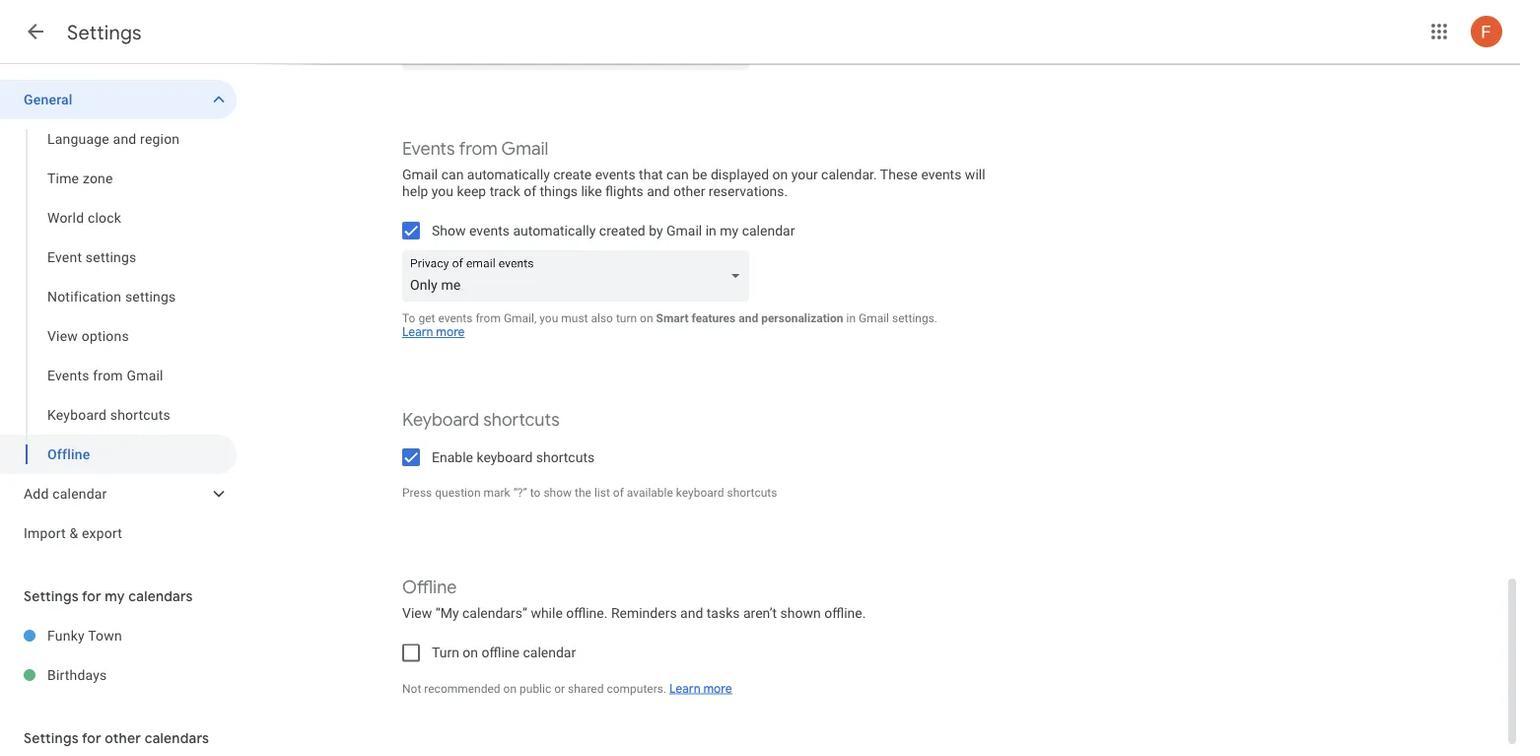 Task type: describe. For each thing, give the bounding box(es) containing it.
other inside "events from gmail gmail can automatically create events that can be displayed on your calendar. these events will help you keep track of things like flights and other reservations."
[[673, 183, 705, 200]]

public
[[520, 682, 551, 696]]

group containing language and region
[[0, 119, 237, 474]]

zone
[[83, 170, 113, 186]]

2 can from the left
[[667, 167, 689, 183]]

help
[[402, 183, 428, 200]]

go back image
[[24, 20, 47, 43]]

events left will
[[921, 167, 962, 183]]

&
[[69, 525, 78, 541]]

1 can from the left
[[441, 167, 464, 183]]

0 vertical spatial view
[[47, 328, 78, 344]]

calendar.
[[822, 167, 877, 183]]

world
[[47, 210, 84, 226]]

"?"
[[513, 487, 527, 500]]

keyboard shortcuts inside tree
[[47, 407, 171, 423]]

displayed
[[711, 167, 769, 183]]

settings for my calendars
[[24, 588, 193, 605]]

enable keyboard shortcuts
[[432, 450, 595, 466]]

enable
[[432, 450, 473, 466]]

calendars"
[[462, 606, 527, 622]]

view inside offline view "my calendars" while offline. reminders and tasks aren't shown offline.
[[402, 606, 432, 622]]

must
[[561, 312, 588, 325]]

you inside "events from gmail gmail can automatically create events that can be displayed on your calendar. these events will help you keep track of things like flights and other reservations."
[[432, 183, 454, 200]]

events for events from gmail
[[47, 367, 89, 384]]

world clock
[[47, 210, 121, 226]]

settings for other calendars
[[24, 730, 209, 747]]

be
[[692, 167, 707, 183]]

show
[[432, 223, 466, 239]]

like
[[581, 183, 602, 200]]

computers.
[[607, 682, 667, 696]]

1 horizontal spatial keyboard
[[402, 409, 479, 432]]

1 vertical spatial automatically
[[513, 223, 596, 239]]

0 vertical spatial in
[[706, 223, 717, 239]]

time zone
[[47, 170, 113, 186]]

general tree item
[[0, 80, 237, 119]]

flights
[[606, 183, 644, 200]]

gmail up track
[[502, 138, 549, 161]]

keyboard inside tree
[[47, 407, 107, 423]]

1 horizontal spatial learn more link
[[670, 682, 732, 697]]

will
[[965, 167, 986, 183]]

notification settings
[[47, 288, 176, 305]]

options
[[82, 328, 129, 344]]

on right turn
[[463, 645, 478, 662]]

on inside the to get events from gmail, you must also turn on smart features and personalization in gmail settings. learn more
[[640, 312, 653, 325]]

your
[[792, 167, 818, 183]]

view options
[[47, 328, 129, 344]]

1 vertical spatial other
[[105, 730, 141, 747]]

things
[[540, 183, 578, 200]]

calendars for settings for other calendars
[[145, 730, 209, 747]]

keep
[[457, 183, 486, 200]]

funky town
[[47, 628, 122, 644]]

and inside offline view "my calendars" while offline. reminders and tasks aren't shown offline.
[[680, 606, 703, 622]]

shown
[[781, 606, 821, 622]]

to get events from gmail, you must also turn on smart features and personalization in gmail settings. learn more
[[402, 312, 938, 340]]

import & export
[[24, 525, 122, 541]]

1 horizontal spatial of
[[613, 487, 624, 500]]

0 vertical spatial learn more link
[[402, 325, 465, 340]]

press question mark "?" to show the list of available keyboard shortcuts
[[402, 487, 777, 500]]

events for events from gmail gmail can automatically create events that can be displayed on your calendar. these events will help you keep track of things like flights and other reservations.
[[402, 138, 455, 161]]

settings for settings for my calendars
[[24, 588, 79, 605]]

settings.
[[892, 312, 938, 325]]

gmail left keep
[[402, 167, 438, 183]]

smart
[[656, 312, 689, 325]]

in inside the to get events from gmail, you must also turn on smart features and personalization in gmail settings. learn more
[[847, 312, 856, 325]]

track
[[490, 183, 520, 200]]

1 vertical spatial my
[[105, 588, 125, 605]]

show events automatically created by gmail in my calendar
[[432, 223, 795, 239]]

personalization
[[761, 312, 844, 325]]

event settings
[[47, 249, 137, 265]]

town
[[88, 628, 122, 644]]

learn inside the to get events from gmail, you must also turn on smart features and personalization in gmail settings. learn more
[[402, 325, 433, 340]]

to
[[530, 487, 541, 500]]

list
[[595, 487, 610, 500]]

language
[[47, 131, 109, 147]]

settings heading
[[67, 20, 142, 45]]

gmail inside the to get events from gmail, you must also turn on smart features and personalization in gmail settings. learn more
[[859, 312, 889, 325]]

notification
[[47, 288, 122, 305]]

get
[[418, 312, 435, 325]]

1 offline. from the left
[[566, 606, 608, 622]]

time
[[47, 170, 79, 186]]

reminders
[[611, 606, 677, 622]]

automatically inside "events from gmail gmail can automatically create events that can be displayed on your calendar. these events will help you keep track of things like flights and other reservations."
[[467, 167, 550, 183]]

and inside "events from gmail gmail can automatically create events that can be displayed on your calendar. these events will help you keep track of things like flights and other reservations."
[[647, 183, 670, 200]]

recommended
[[424, 682, 501, 696]]

from inside the to get events from gmail, you must also turn on smart features and personalization in gmail settings. learn more
[[476, 312, 501, 325]]

funky
[[47, 628, 85, 644]]

press
[[402, 487, 432, 500]]

by
[[649, 223, 663, 239]]

for for my
[[82, 588, 101, 605]]

1 horizontal spatial more
[[703, 682, 732, 697]]

add
[[24, 486, 49, 502]]

show
[[544, 487, 572, 500]]

calendars for settings for my calendars
[[128, 588, 193, 605]]

you inside the to get events from gmail, you must also turn on smart features and personalization in gmail settings. learn more
[[540, 312, 558, 325]]

birthdays tree item
[[0, 656, 237, 695]]

0 vertical spatial my
[[720, 223, 739, 239]]

events inside the to get events from gmail, you must also turn on smart features and personalization in gmail settings. learn more
[[438, 312, 473, 325]]



Task type: locate. For each thing, give the bounding box(es) containing it.
view left the "my
[[402, 606, 432, 622]]

or
[[554, 682, 565, 696]]

offline.
[[566, 606, 608, 622], [825, 606, 866, 622]]

events
[[595, 167, 636, 183], [921, 167, 962, 183], [469, 223, 510, 239], [438, 312, 473, 325]]

can right "help"
[[441, 167, 464, 183]]

1 horizontal spatial offline.
[[825, 606, 866, 622]]

1 vertical spatial you
[[540, 312, 558, 325]]

from left gmail,
[[476, 312, 501, 325]]

for up funky town
[[82, 588, 101, 605]]

offline up the add calendar
[[47, 446, 90, 462]]

offline
[[47, 446, 90, 462], [402, 577, 457, 600]]

in down reservations.
[[706, 223, 717, 239]]

1 horizontal spatial you
[[540, 312, 558, 325]]

1 for from the top
[[82, 588, 101, 605]]

events down 'view options'
[[47, 367, 89, 384]]

keyboard down "events from gmail"
[[47, 407, 107, 423]]

for
[[82, 588, 101, 605], [82, 730, 101, 747]]

on right the turn
[[640, 312, 653, 325]]

"my
[[436, 606, 459, 622]]

in right personalization on the right of page
[[847, 312, 856, 325]]

region
[[140, 131, 180, 147]]

settings
[[86, 249, 137, 265], [125, 288, 176, 305]]

0 horizontal spatial offline
[[47, 446, 90, 462]]

0 horizontal spatial keyboard shortcuts
[[47, 407, 171, 423]]

1 horizontal spatial my
[[720, 223, 739, 239]]

other
[[673, 183, 705, 200], [105, 730, 141, 747]]

and right flights
[[647, 183, 670, 200]]

offline view "my calendars" while offline. reminders and tasks aren't shown offline.
[[402, 577, 866, 622]]

offline inside offline view "my calendars" while offline. reminders and tasks aren't shown offline.
[[402, 577, 457, 600]]

general
[[24, 91, 73, 107]]

1 vertical spatial more
[[703, 682, 732, 697]]

tasks
[[707, 606, 740, 622]]

keyboard shortcuts down "events from gmail"
[[47, 407, 171, 423]]

settings for event settings
[[86, 249, 137, 265]]

gmail down options
[[127, 367, 163, 384]]

offline. right 'while'
[[566, 606, 608, 622]]

calendars
[[128, 588, 193, 605], [145, 730, 209, 747]]

1 vertical spatial view
[[402, 606, 432, 622]]

language and region
[[47, 131, 180, 147]]

0 horizontal spatial learn
[[402, 325, 433, 340]]

other down birthdays tree item
[[105, 730, 141, 747]]

2 vertical spatial settings
[[24, 730, 79, 747]]

settings for notification settings
[[125, 288, 176, 305]]

more
[[436, 325, 465, 340], [703, 682, 732, 697]]

1 horizontal spatial keyboard shortcuts
[[402, 409, 560, 432]]

my down reservations.
[[720, 223, 739, 239]]

event
[[47, 249, 82, 265]]

0 horizontal spatial other
[[105, 730, 141, 747]]

tree containing general
[[0, 80, 237, 553]]

the
[[575, 487, 592, 500]]

from for events from gmail
[[93, 367, 123, 384]]

funky town tree item
[[0, 616, 237, 656]]

2 vertical spatial from
[[93, 367, 123, 384]]

turn on offline calendar
[[432, 645, 576, 662]]

and left region
[[113, 131, 137, 147]]

from
[[459, 138, 498, 161], [476, 312, 501, 325], [93, 367, 123, 384]]

learn more link right computers.
[[670, 682, 732, 697]]

1 horizontal spatial other
[[673, 183, 705, 200]]

of right list
[[613, 487, 624, 500]]

on inside not recommended on public or shared computers. learn more
[[503, 682, 517, 696]]

1 horizontal spatial can
[[667, 167, 689, 183]]

group
[[0, 119, 237, 474]]

1 vertical spatial keyboard
[[676, 487, 724, 500]]

of inside "events from gmail gmail can automatically create events that can be displayed on your calendar. these events will help you keep track of things like flights and other reservations."
[[524, 183, 536, 200]]

offline up the "my
[[402, 577, 457, 600]]

reservations.
[[709, 183, 788, 200]]

keyboard up enable
[[402, 409, 479, 432]]

0 horizontal spatial in
[[706, 223, 717, 239]]

import
[[24, 525, 66, 541]]

1 vertical spatial in
[[847, 312, 856, 325]]

more inside the to get events from gmail, you must also turn on smart features and personalization in gmail settings. learn more
[[436, 325, 465, 340]]

can
[[441, 167, 464, 183], [667, 167, 689, 183]]

calendar inside tree
[[52, 486, 107, 502]]

1 horizontal spatial calendar
[[523, 645, 576, 662]]

learn more link left gmail,
[[402, 325, 465, 340]]

birthdays
[[47, 667, 107, 683]]

available
[[627, 487, 673, 500]]

0 horizontal spatial more
[[436, 325, 465, 340]]

0 vertical spatial calendars
[[128, 588, 193, 605]]

offline. right shown
[[825, 606, 866, 622]]

keyboard up mark
[[477, 450, 533, 466]]

1 horizontal spatial offline
[[402, 577, 457, 600]]

you right "help"
[[432, 183, 454, 200]]

1 horizontal spatial learn
[[670, 682, 701, 697]]

and left tasks in the bottom left of the page
[[680, 606, 703, 622]]

0 vertical spatial learn
[[402, 325, 433, 340]]

events left 'that'
[[595, 167, 636, 183]]

gmail inside tree
[[127, 367, 163, 384]]

offline inside tree
[[47, 446, 90, 462]]

2 horizontal spatial calendar
[[742, 223, 795, 239]]

export
[[82, 525, 122, 541]]

and inside group
[[113, 131, 137, 147]]

from for events from gmail gmail can automatically create events that can be displayed on your calendar. these events will help you keep track of things like flights and other reservations.
[[459, 138, 498, 161]]

on left 'your'
[[773, 167, 788, 183]]

shared
[[568, 682, 604, 696]]

calendars up funky town 'tree item'
[[128, 588, 193, 605]]

from inside "events from gmail gmail can automatically create events that can be displayed on your calendar. these events will help you keep track of things like flights and other reservations."
[[459, 138, 498, 161]]

1 vertical spatial events
[[47, 367, 89, 384]]

gmail right by
[[667, 223, 702, 239]]

1 vertical spatial settings
[[24, 588, 79, 605]]

0 horizontal spatial of
[[524, 183, 536, 200]]

not recommended on public or shared computers. learn more
[[402, 682, 732, 697]]

create
[[553, 167, 592, 183]]

settings up notification settings
[[86, 249, 137, 265]]

0 vertical spatial settings
[[67, 20, 142, 45]]

settings for settings for other calendars
[[24, 730, 79, 747]]

settings
[[67, 20, 142, 45], [24, 588, 79, 605], [24, 730, 79, 747]]

1 horizontal spatial in
[[847, 312, 856, 325]]

created
[[599, 223, 646, 239]]

keyboard shortcuts up enable
[[402, 409, 560, 432]]

calendar
[[742, 223, 795, 239], [52, 486, 107, 502], [523, 645, 576, 662]]

my up funky town 'tree item'
[[105, 588, 125, 605]]

0 vertical spatial settings
[[86, 249, 137, 265]]

view
[[47, 328, 78, 344], [402, 606, 432, 622]]

from down options
[[93, 367, 123, 384]]

tree
[[0, 80, 237, 553]]

more down tasks in the bottom left of the page
[[703, 682, 732, 697]]

keyboard
[[477, 450, 533, 466], [676, 487, 724, 500]]

settings for settings
[[67, 20, 142, 45]]

for for other
[[82, 730, 101, 747]]

learn more link
[[402, 325, 465, 340], [670, 682, 732, 697]]

that
[[639, 167, 663, 183]]

0 horizontal spatial view
[[47, 328, 78, 344]]

birthdays link
[[47, 656, 237, 695]]

add calendar
[[24, 486, 107, 502]]

you left must
[[540, 312, 558, 325]]

events right get
[[438, 312, 473, 325]]

of right track
[[524, 183, 536, 200]]

also
[[591, 312, 613, 325]]

from inside tree
[[93, 367, 123, 384]]

settings up options
[[125, 288, 176, 305]]

view left options
[[47, 328, 78, 344]]

turn
[[432, 645, 459, 662]]

1 vertical spatial calendar
[[52, 486, 107, 502]]

automatically
[[467, 167, 550, 183], [513, 223, 596, 239]]

events from gmail gmail can automatically create events that can be displayed on your calendar. these events will help you keep track of things like flights and other reservations.
[[402, 138, 986, 200]]

clock
[[88, 210, 121, 226]]

gmail left settings.
[[859, 312, 889, 325]]

1 horizontal spatial keyboard
[[676, 487, 724, 500]]

to
[[402, 312, 416, 325]]

0 vertical spatial keyboard
[[477, 450, 533, 466]]

other right 'that'
[[673, 183, 705, 200]]

calendar up or on the bottom of the page
[[523, 645, 576, 662]]

1 vertical spatial offline
[[402, 577, 457, 600]]

for down birthdays
[[82, 730, 101, 747]]

offline for offline view "my calendars" while offline. reminders and tasks aren't shown offline.
[[402, 577, 457, 600]]

events right show
[[469, 223, 510, 239]]

these
[[880, 167, 918, 183]]

not
[[402, 682, 421, 696]]

0 vertical spatial events
[[402, 138, 455, 161]]

settings up general tree item
[[67, 20, 142, 45]]

2 offline. from the left
[[825, 606, 866, 622]]

1 vertical spatial learn more link
[[670, 682, 732, 697]]

0 vertical spatial you
[[432, 183, 454, 200]]

0 vertical spatial calendar
[[742, 223, 795, 239]]

in
[[706, 223, 717, 239], [847, 312, 856, 325]]

offline
[[482, 645, 520, 662]]

from up keep
[[459, 138, 498, 161]]

settings up funky
[[24, 588, 79, 605]]

0 horizontal spatial keyboard
[[47, 407, 107, 423]]

automatically left create
[[467, 167, 550, 183]]

turn
[[616, 312, 637, 325]]

0 vertical spatial for
[[82, 588, 101, 605]]

1 vertical spatial from
[[476, 312, 501, 325]]

0 vertical spatial of
[[524, 183, 536, 200]]

gmail,
[[504, 312, 537, 325]]

and right features
[[739, 312, 758, 325]]

calendars down birthdays link
[[145, 730, 209, 747]]

on
[[773, 167, 788, 183], [640, 312, 653, 325], [463, 645, 478, 662], [503, 682, 517, 696]]

keyboard shortcuts
[[47, 407, 171, 423], [402, 409, 560, 432]]

on inside "events from gmail gmail can automatically create events that can be displayed on your calendar. these events will help you keep track of things like flights and other reservations."
[[773, 167, 788, 183]]

1 vertical spatial learn
[[670, 682, 701, 697]]

0 horizontal spatial calendar
[[52, 486, 107, 502]]

keyboard right available
[[676, 487, 724, 500]]

and inside the to get events from gmail, you must also turn on smart features and personalization in gmail settings. learn more
[[739, 312, 758, 325]]

1 horizontal spatial events
[[402, 138, 455, 161]]

1 vertical spatial calendars
[[145, 730, 209, 747]]

0 vertical spatial offline
[[47, 446, 90, 462]]

2 vertical spatial calendar
[[523, 645, 576, 662]]

1 vertical spatial settings
[[125, 288, 176, 305]]

gmail
[[502, 138, 549, 161], [402, 167, 438, 183], [667, 223, 702, 239], [859, 312, 889, 325], [127, 367, 163, 384]]

aren't
[[743, 606, 777, 622]]

calendar down reservations.
[[742, 223, 795, 239]]

can left be
[[667, 167, 689, 183]]

1 vertical spatial of
[[613, 487, 624, 500]]

events from gmail
[[47, 367, 163, 384]]

calendar up '&'
[[52, 486, 107, 502]]

events inside "events from gmail gmail can automatically create events that can be displayed on your calendar. these events will help you keep track of things like flights and other reservations."
[[402, 138, 455, 161]]

question
[[435, 487, 481, 500]]

you
[[432, 183, 454, 200], [540, 312, 558, 325]]

while
[[531, 606, 563, 622]]

events up "help"
[[402, 138, 455, 161]]

0 horizontal spatial keyboard
[[477, 450, 533, 466]]

settings for my calendars tree
[[0, 616, 237, 695]]

0 horizontal spatial events
[[47, 367, 89, 384]]

1 horizontal spatial view
[[402, 606, 432, 622]]

0 horizontal spatial can
[[441, 167, 464, 183]]

0 vertical spatial automatically
[[467, 167, 550, 183]]

1 vertical spatial for
[[82, 730, 101, 747]]

0 horizontal spatial my
[[105, 588, 125, 605]]

mark
[[484, 487, 510, 500]]

0 horizontal spatial you
[[432, 183, 454, 200]]

offline for offline
[[47, 446, 90, 462]]

features
[[692, 312, 736, 325]]

more right get
[[436, 325, 465, 340]]

0 vertical spatial more
[[436, 325, 465, 340]]

0 vertical spatial from
[[459, 138, 498, 161]]

None field
[[402, 19, 757, 71], [402, 251, 757, 302], [402, 19, 757, 71], [402, 251, 757, 302]]

2 for from the top
[[82, 730, 101, 747]]

0 vertical spatial other
[[673, 183, 705, 200]]

0 horizontal spatial learn more link
[[402, 325, 465, 340]]

0 horizontal spatial offline.
[[566, 606, 608, 622]]

automatically down things
[[513, 223, 596, 239]]

settings down birthdays
[[24, 730, 79, 747]]

on left public
[[503, 682, 517, 696]]



Task type: vqa. For each thing, say whether or not it's contained in the screenshot.
Turn on offline calendar
yes



